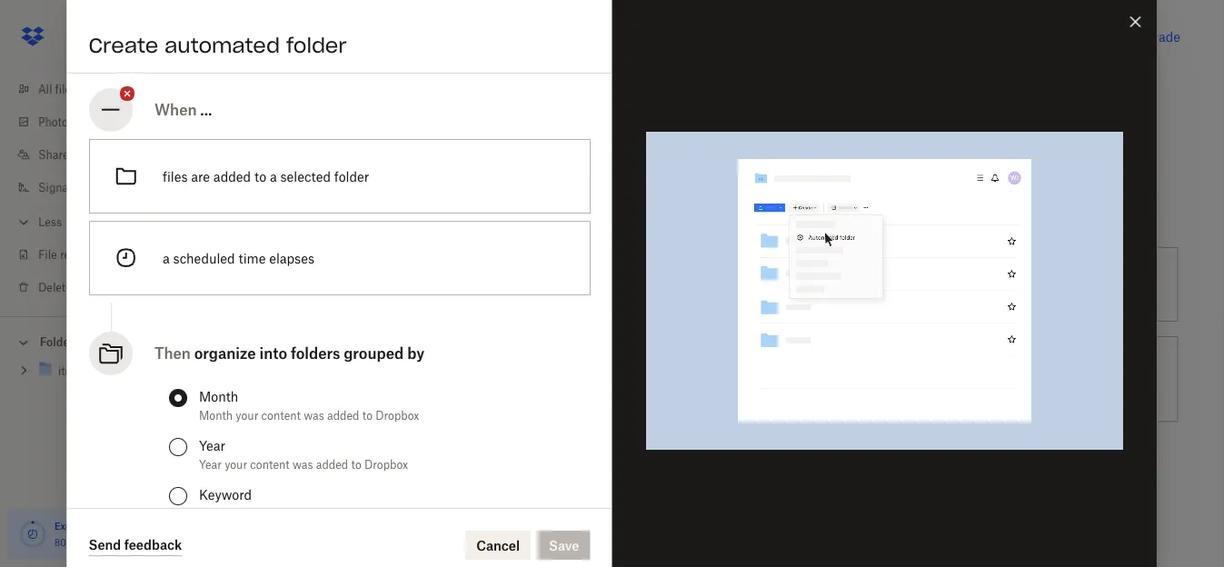 Task type: locate. For each thing, give the bounding box(es) containing it.
folders
[[40, 335, 80, 349]]

elapses
[[269, 250, 314, 266]]

added inside 'year year your content was added to dropbox'
[[316, 458, 348, 471]]

1 horizontal spatial file
[[701, 361, 719, 377]]

of
[[100, 537, 109, 548]]

choose for choose a category to sort files by
[[328, 277, 374, 292]]

bytes
[[75, 537, 98, 548]]

choose
[[328, 277, 374, 292], [328, 361, 374, 377], [641, 361, 687, 377], [328, 461, 374, 477]]

that
[[702, 277, 726, 292]]

file
[[38, 248, 57, 261]]

dropbox for month
[[375, 409, 419, 422]]

dropbox image
[[15, 18, 51, 55]]

choose up audio
[[328, 461, 374, 477]]

0 horizontal spatial by
[[234, 507, 247, 520]]

an left image on the bottom left of the page
[[377, 361, 392, 377]]

create automated folder
[[89, 33, 347, 58]]

2 vertical spatial by
[[234, 507, 247, 520]]

0 vertical spatial content
[[261, 409, 300, 422]]

a
[[269, 169, 277, 184], [162, 250, 169, 266], [377, 277, 384, 292], [665, 277, 672, 292], [690, 361, 697, 377], [377, 461, 384, 477]]

files right renames
[[785, 277, 810, 292]]

1 vertical spatial year
[[199, 458, 221, 471]]

to inside month month your content was added to dropbox
[[362, 409, 372, 422]]

dropbox inside 'year year your content was added to dropbox'
[[364, 458, 408, 471]]

set a rule that renames files
[[641, 277, 810, 292]]

content up 'year year your content was added to dropbox'
[[261, 409, 300, 422]]

content up the keyword group by specific keywords at the bottom of page
[[250, 458, 289, 471]]

choose inside choose an image format to convert files to
[[328, 361, 374, 377]]

organize into folders grouped by
[[194, 345, 424, 362]]

convert inside choose an image format to convert files to
[[328, 381, 373, 397]]

then
[[154, 345, 190, 362]]

photos link
[[15, 105, 218, 138]]

by inside button
[[514, 277, 528, 292]]

by down keyword
[[234, 507, 247, 520]]

1 year from the top
[[199, 438, 225, 453]]

deleted
[[38, 280, 78, 294]]

0 vertical spatial an
[[289, 204, 308, 223]]

an right 'add'
[[289, 204, 308, 223]]

image
[[395, 361, 433, 377]]

convert
[[782, 361, 827, 377], [328, 381, 373, 397], [469, 461, 514, 477]]

files right sort
[[486, 277, 510, 292]]

files right unzip
[[993, 371, 1018, 387]]

cancel button
[[466, 531, 531, 560]]

was up the keyword group by specific keywords at the bottom of page
[[292, 458, 313, 471]]

audio
[[328, 481, 362, 497]]

choose inside choose a file format to convert audio files to
[[328, 461, 374, 477]]

1 vertical spatial added
[[327, 409, 359, 422]]

choose inside choose a file format to convert videos to
[[641, 361, 687, 377]]

0 vertical spatial dropbox
[[375, 409, 419, 422]]

into
[[259, 345, 287, 362]]

year right year radio
[[199, 438, 225, 453]]

1 vertical spatial file
[[388, 461, 406, 477]]

by inside the keyword group by specific keywords
[[234, 507, 247, 520]]

by
[[514, 277, 528, 292], [407, 345, 424, 362], [234, 507, 247, 520]]

list
[[0, 62, 218, 316]]

content inside 'year year your content was added to dropbox'
[[250, 458, 289, 471]]

your for month
[[235, 409, 258, 422]]

scheduled
[[173, 250, 235, 266]]

folders
[[290, 345, 340, 362]]

unzip files button
[[873, 329, 1186, 429]]

was
[[303, 409, 324, 422], [292, 458, 313, 471]]

1 vertical spatial by
[[407, 345, 424, 362]]

1 vertical spatial dropbox
[[364, 458, 408, 471]]

your
[[235, 409, 258, 422], [224, 458, 247, 471]]

deleted files
[[38, 280, 103, 294]]

an
[[289, 204, 308, 223], [377, 361, 392, 377]]

2 horizontal spatial by
[[514, 277, 528, 292]]

0 vertical spatial convert
[[782, 361, 827, 377]]

choose an image format to convert files to button
[[247, 329, 560, 429]]

0 vertical spatial your
[[235, 409, 258, 422]]

to
[[254, 169, 266, 184], [443, 277, 455, 292], [1034, 277, 1046, 292], [480, 361, 492, 377], [766, 361, 778, 377], [405, 381, 417, 397], [683, 381, 695, 397], [362, 409, 372, 422], [351, 458, 361, 471], [453, 461, 465, 477], [393, 481, 405, 497]]

0 vertical spatial year
[[199, 438, 225, 453]]

your up keyword
[[224, 458, 247, 471]]

send feedback button
[[89, 535, 182, 556]]

automation
[[312, 204, 400, 223]]

a for choose a category to sort files by
[[377, 277, 384, 292]]

content
[[261, 409, 300, 422], [250, 458, 289, 471]]

year
[[199, 438, 225, 453], [199, 458, 221, 471]]

0 horizontal spatial an
[[289, 204, 308, 223]]

1 horizontal spatial an
[[377, 361, 392, 377]]

Keyword radio
[[169, 487, 187, 505]]

added inside month month your content was added to dropbox
[[327, 409, 359, 422]]

your down organize
[[235, 409, 258, 422]]

file for to
[[701, 361, 719, 377]]

selected
[[280, 169, 330, 184]]

format inside choose a file format to convert videos to
[[723, 361, 763, 377]]

files
[[55, 82, 76, 96], [162, 169, 187, 184], [486, 277, 510, 292], [785, 277, 810, 292], [1005, 277, 1030, 292], [81, 280, 103, 294], [993, 371, 1018, 387], [377, 381, 402, 397], [365, 481, 390, 497]]

dropbox inside month month your content was added to dropbox
[[375, 409, 419, 422]]

files right all
[[55, 82, 76, 96]]

0 vertical spatial folder
[[286, 33, 347, 58]]

added up audio
[[316, 458, 348, 471]]

to inside 'year year your content was added to dropbox'
[[351, 458, 361, 471]]

files left are
[[162, 169, 187, 184]]

added
[[213, 169, 251, 184], [327, 409, 359, 422], [316, 458, 348, 471]]

was inside 'year year your content was added to dropbox'
[[292, 458, 313, 471]]

0 vertical spatial was
[[303, 409, 324, 422]]

a inside choose a file format to convert audio files to
[[377, 461, 384, 477]]

a scheduled time elapses
[[162, 250, 314, 266]]

was up 'year year your content was added to dropbox'
[[303, 409, 324, 422]]

format for videos
[[723, 361, 763, 377]]

send
[[89, 537, 121, 553]]

a inside choose a file format to convert videos to
[[690, 361, 697, 377]]

1 vertical spatial convert
[[328, 381, 373, 397]]

files right convert
[[1005, 277, 1030, 292]]

1 vertical spatial your
[[224, 458, 247, 471]]

convert for choose an image format to convert files to
[[328, 381, 373, 397]]

format inside choose a file format to convert audio files to
[[410, 461, 450, 477]]

files right deleted
[[81, 280, 103, 294]]

all files
[[38, 82, 76, 96]]

convert inside choose a file format to convert videos to
[[782, 361, 827, 377]]

by right sort
[[514, 277, 528, 292]]

files right audio
[[365, 481, 390, 497]]

automated
[[165, 33, 280, 58]]

choose a file format to convert audio files to button
[[247, 429, 560, 529]]

choose left category
[[328, 277, 374, 292]]

choose up videos
[[641, 361, 687, 377]]

choose an image format to convert files to
[[328, 361, 492, 397]]

your inside 'year year your content was added to dropbox'
[[224, 458, 247, 471]]

was inside month month your content was added to dropbox
[[303, 409, 324, 422]]

when
[[154, 101, 196, 119]]

your for year
[[224, 458, 247, 471]]

set
[[641, 277, 662, 292]]

cancel
[[477, 538, 520, 553]]

2 vertical spatial convert
[[469, 461, 514, 477]]

add an automation
[[255, 204, 400, 223]]

1 horizontal spatial convert
[[469, 461, 514, 477]]

file inside choose a file format to convert videos to
[[701, 361, 719, 377]]

choose up month month your content was added to dropbox on the left bottom
[[328, 361, 374, 377]]

1 horizontal spatial by
[[407, 345, 424, 362]]

1 vertical spatial content
[[250, 458, 289, 471]]

files down image on the bottom left of the page
[[377, 381, 402, 397]]

1 vertical spatial was
[[292, 458, 313, 471]]

0 vertical spatial by
[[514, 277, 528, 292]]

explore free features 809 bytes of 2 gb
[[55, 520, 147, 548]]

added up 'year year your content was added to dropbox'
[[327, 409, 359, 422]]

file down that
[[701, 361, 719, 377]]

year up keyword
[[199, 458, 221, 471]]

1 vertical spatial an
[[377, 361, 392, 377]]

0 horizontal spatial convert
[[328, 381, 373, 397]]

0 vertical spatial month
[[199, 389, 238, 404]]

1 month from the top
[[199, 389, 238, 404]]

added right are
[[213, 169, 251, 184]]

file down choose an image format to convert files to button
[[388, 461, 406, 477]]

0 vertical spatial file
[[701, 361, 719, 377]]

folder
[[286, 33, 347, 58], [334, 169, 369, 184]]

convert inside choose a file format to convert audio files to
[[469, 461, 514, 477]]

0 horizontal spatial file
[[388, 461, 406, 477]]

format
[[436, 361, 476, 377], [723, 361, 763, 377], [410, 461, 450, 477]]

dropbox
[[375, 409, 419, 422], [364, 458, 408, 471]]

send feedback
[[89, 537, 182, 553]]

a for choose a file format to convert videos to
[[690, 361, 697, 377]]

month down organize
[[199, 409, 232, 422]]

2 horizontal spatial convert
[[782, 361, 827, 377]]

by right grouped
[[407, 345, 424, 362]]

809
[[55, 537, 72, 548]]

2 vertical spatial added
[[316, 458, 348, 471]]

month
[[199, 389, 238, 404], [199, 409, 232, 422]]

1 vertical spatial month
[[199, 409, 232, 422]]

choose a file format to convert videos to
[[641, 361, 827, 397]]

content inside month month your content was added to dropbox
[[261, 409, 300, 422]]

month right month radio
[[199, 389, 238, 404]]

an inside choose an image format to convert files to
[[377, 361, 392, 377]]

file inside choose a file format to convert audio files to
[[388, 461, 406, 477]]

format inside choose an image format to convert files to
[[436, 361, 476, 377]]

added for month
[[327, 409, 359, 422]]

2 month from the top
[[199, 409, 232, 422]]

your inside month month your content was added to dropbox
[[235, 409, 258, 422]]

month month your content was added to dropbox
[[199, 389, 419, 422]]

Year radio
[[169, 438, 187, 456]]



Task type: vqa. For each thing, say whether or not it's contained in the screenshot.
bottommost the "Year"
yes



Task type: describe. For each thing, give the bounding box(es) containing it.
file requests
[[38, 248, 104, 261]]

files inside choose an image format to convert files to
[[377, 381, 402, 397]]

free
[[91, 520, 108, 532]]

Month radio
[[169, 389, 187, 407]]

an for add
[[289, 204, 308, 223]]

a for choose a file format to convert audio files to
[[377, 461, 384, 477]]

features
[[110, 520, 147, 532]]

choose a category to sort files by button
[[247, 240, 560, 329]]

folders button
[[0, 328, 218, 355]]

are
[[191, 169, 210, 184]]

files inside set a rule that renames files button
[[785, 277, 810, 292]]

create
[[89, 33, 158, 58]]

choose a category to sort files by
[[328, 277, 528, 292]]

keyword
[[199, 487, 252, 502]]

create automated folder dialog
[[67, 0, 1158, 567]]

files inside deleted files link
[[81, 280, 103, 294]]

content for year
[[250, 458, 289, 471]]

rule
[[676, 277, 699, 292]]

2
[[111, 537, 117, 548]]

shared
[[38, 148, 75, 161]]

list containing all files
[[0, 62, 218, 316]]

convert for choose a file format to convert videos to
[[782, 361, 827, 377]]

keywords
[[293, 507, 342, 520]]

feedback
[[124, 537, 182, 553]]

all
[[38, 82, 52, 96]]

grouped
[[343, 345, 403, 362]]

choose a file format to convert audio files to
[[328, 461, 514, 497]]

photos
[[38, 115, 74, 129]]

convert for choose a file format to convert audio files to
[[469, 461, 514, 477]]

0 vertical spatial added
[[213, 169, 251, 184]]

deleted files link
[[15, 271, 218, 304]]

renames
[[730, 277, 782, 292]]

files inside choose a category to sort files by button
[[486, 277, 510, 292]]

add an automation main content
[[247, 131, 1225, 567]]

shared link
[[15, 138, 218, 171]]

a for set a rule that renames files
[[665, 277, 672, 292]]

files inside the all files link
[[55, 82, 76, 96]]

files inside choose a file format to convert audio files to
[[365, 481, 390, 497]]

signatures
[[38, 180, 95, 194]]

specific
[[250, 507, 290, 520]]

was for month
[[303, 409, 324, 422]]

file for files
[[388, 461, 406, 477]]

file requests link
[[15, 238, 218, 271]]

organize
[[194, 345, 256, 362]]

files inside convert files to pdfs button
[[1005, 277, 1030, 292]]

choose for choose a file format to convert audio files to
[[328, 461, 374, 477]]

files are added to a selected folder
[[162, 169, 369, 184]]

dropbox for year
[[364, 458, 408, 471]]

files inside create automated folder dialog
[[162, 169, 187, 184]]

convert files to pdfs button
[[873, 240, 1186, 329]]

all files link
[[15, 73, 218, 105]]

unzip
[[954, 371, 989, 387]]

unzip files
[[954, 371, 1018, 387]]

upgrade link
[[1129, 29, 1181, 44]]

add
[[255, 204, 284, 223]]

files inside unzip files 'button'
[[993, 371, 1018, 387]]

group
[[199, 507, 231, 520]]

sort
[[459, 277, 482, 292]]

category
[[388, 277, 440, 292]]

keyword group by specific keywords
[[199, 487, 342, 520]]

was for year
[[292, 458, 313, 471]]

an for choose
[[377, 361, 392, 377]]

1 vertical spatial folder
[[334, 169, 369, 184]]

...
[[200, 101, 212, 119]]

format for files
[[436, 361, 476, 377]]

requests
[[60, 248, 104, 261]]

signatures link
[[15, 171, 218, 204]]

less
[[38, 215, 62, 229]]

content for month
[[261, 409, 300, 422]]

videos
[[641, 381, 680, 397]]

year year your content was added to dropbox
[[199, 438, 408, 471]]

pdfs
[[1049, 277, 1081, 292]]

added for year
[[316, 458, 348, 471]]

quota usage element
[[18, 520, 47, 549]]

gb
[[119, 537, 133, 548]]

2 year from the top
[[199, 458, 221, 471]]

time
[[238, 250, 265, 266]]

choose for choose an image format to convert files to
[[328, 361, 374, 377]]

choose a file format to convert videos to button
[[560, 329, 873, 429]]

choose for choose a file format to convert videos to
[[641, 361, 687, 377]]

format for audio
[[410, 461, 450, 477]]

less image
[[15, 213, 33, 231]]

upgrade
[[1129, 29, 1181, 44]]

explore
[[55, 520, 88, 532]]

convert
[[954, 277, 1002, 292]]

convert files to pdfs
[[954, 277, 1081, 292]]

set a rule that renames files button
[[560, 240, 873, 329]]



